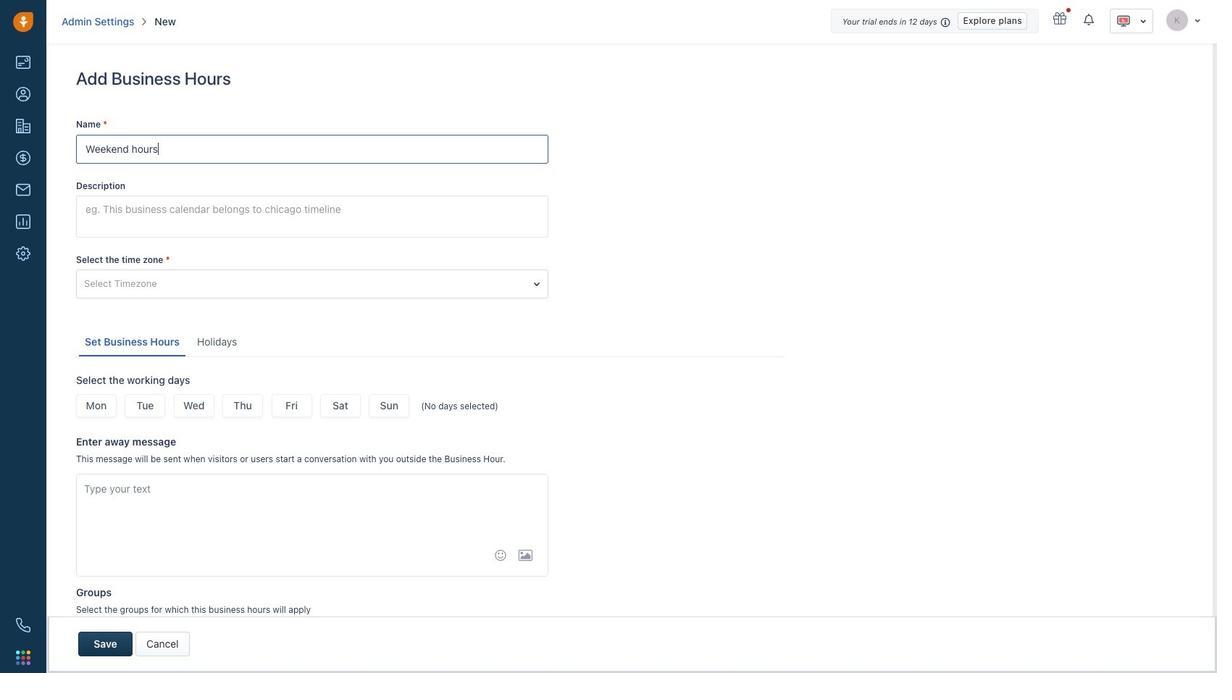 Task type: locate. For each thing, give the bounding box(es) containing it.
eg. Chicago Business hours text field
[[76, 134, 548, 163]]

ic_arrow_down image
[[1140, 16, 1147, 26]]

ic_arrow_down image
[[1194, 16, 1201, 24]]

eg. This business calendar belongs to chicago timeline text field
[[76, 195, 548, 237]]

freshworks switcher image
[[16, 650, 30, 665]]

phone image
[[16, 618, 30, 632]]



Task type: describe. For each thing, give the bounding box(es) containing it.
missing translation "unavailable" for locale "en-us" image
[[1116, 14, 1131, 28]]

bell regular image
[[1084, 13, 1095, 26]]

ic_info_icon image
[[941, 16, 951, 28]]

phone element
[[9, 611, 38, 640]]



Task type: vqa. For each thing, say whether or not it's contained in the screenshot.
eg. Chicago Business hours Text Box
yes



